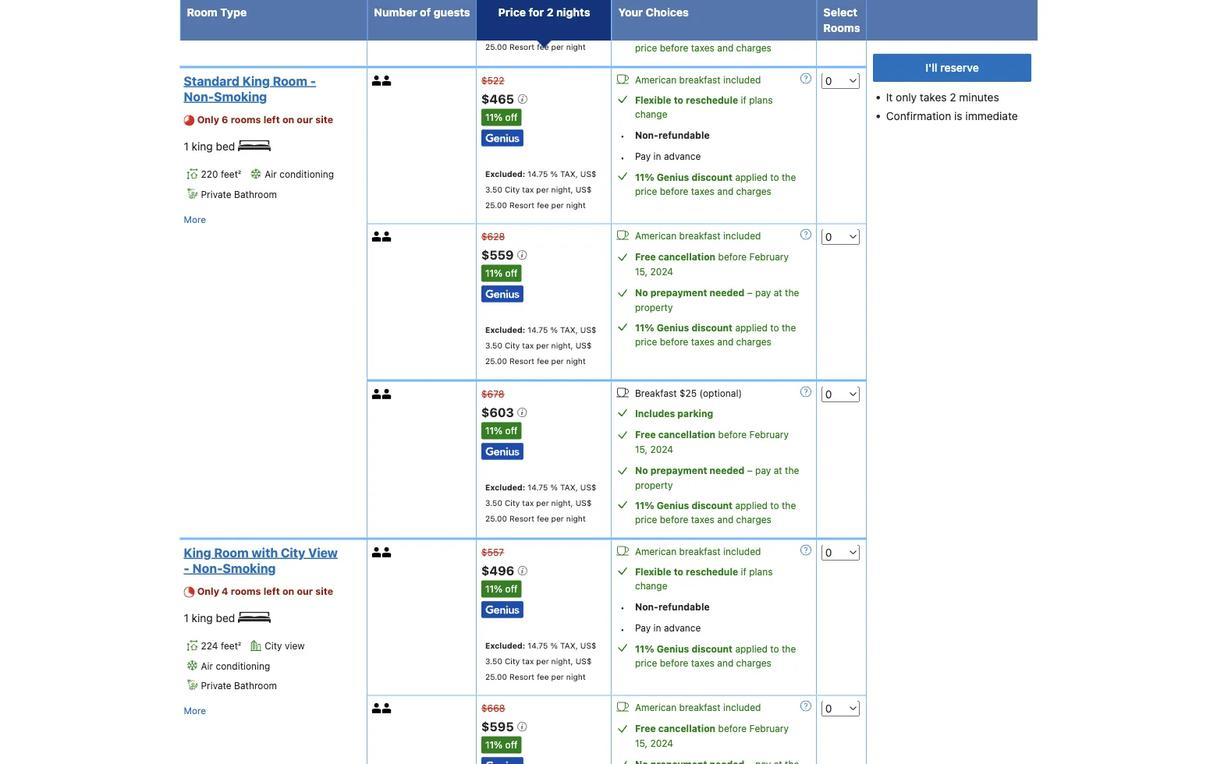 Task type: describe. For each thing, give the bounding box(es) containing it.
224
[[201, 641, 218, 652]]

on for room
[[282, 114, 294, 125]]

rooms
[[823, 21, 860, 34]]

11% off for $465
[[485, 112, 518, 123]]

4 applied from the top
[[735, 501, 768, 511]]

2 applied from the top
[[735, 171, 768, 182]]

includes
[[635, 408, 675, 419]]

advance for $496
[[664, 623, 701, 634]]

0 vertical spatial conditioning
[[279, 169, 334, 180]]

if plans change for $496
[[635, 567, 773, 592]]

february for $595
[[749, 724, 789, 735]]

february for $559
[[749, 252, 789, 263]]

2 prepayment from the top
[[650, 465, 707, 476]]

% for $496
[[550, 641, 558, 650]]

price
[[498, 6, 526, 19]]

breakfast for more details on meals and payment options icon corresponding to $595
[[679, 703, 721, 714]]

$559
[[481, 248, 517, 263]]

224 feet²
[[201, 641, 241, 652]]

breakfast for $465 more details on meals and payment options image
[[679, 74, 721, 85]]

rooms for king
[[231, 114, 261, 125]]

1 fee from the top
[[537, 42, 549, 51]]

left for room
[[263, 114, 280, 125]]

2 free from the top
[[635, 430, 656, 440]]

2 – pay at the property from the top
[[635, 287, 799, 313]]

cancellation for $559
[[658, 252, 716, 263]]

1 horizontal spatial air
[[265, 169, 277, 180]]

4 included from the top
[[723, 703, 761, 714]]

2 11% genius discount from the top
[[635, 171, 733, 182]]

before february 15, 2024 for $595
[[635, 724, 789, 749]]

2 included from the top
[[723, 231, 761, 241]]

only for smoking
[[197, 114, 219, 125]]

excluded: for $559
[[485, 325, 525, 334]]

city up $628
[[505, 185, 520, 194]]

3 discount from the top
[[692, 323, 733, 334]]

immediate
[[965, 110, 1018, 122]]

2 taxes from the top
[[691, 186, 715, 196]]

220
[[201, 169, 218, 180]]

1 charges from the top
[[736, 42, 772, 53]]

0 vertical spatial air conditioning
[[265, 169, 334, 180]]

site for king room with city view - non-smoking
[[315, 586, 333, 597]]

2 no from the top
[[635, 465, 648, 476]]

fee for $559
[[537, 356, 549, 366]]

of
[[420, 6, 431, 19]]

3 property from the top
[[635, 480, 673, 491]]

type
[[220, 6, 247, 19]]

2 bathroom from the top
[[234, 681, 277, 691]]

your
[[618, 6, 643, 19]]

1 king bed for smoking
[[184, 140, 238, 152]]

more details on meals and payment options image for $603
[[800, 387, 811, 398]]

0 vertical spatial room
[[187, 6, 218, 19]]

non-refundable for $465
[[635, 130, 710, 141]]

standard king room - non-smoking
[[184, 73, 316, 104]]

3 charges from the top
[[736, 337, 772, 348]]

0 horizontal spatial 2
[[547, 6, 554, 19]]

3.50 for $603
[[485, 498, 502, 508]]

flexible for $465
[[635, 95, 671, 106]]

1 for standard king room - non-smoking
[[184, 140, 189, 152]]

5 11% genius discount from the top
[[635, 644, 733, 655]]

1 14.75 from the top
[[528, 11, 548, 20]]

2 before february 15, 2024 from the top
[[635, 430, 789, 455]]

your choices
[[618, 6, 689, 19]]

2 at from the top
[[774, 287, 782, 298]]

1 genius from the top
[[657, 28, 689, 39]]

fee for $496
[[537, 672, 549, 682]]

number
[[374, 6, 417, 19]]

3 included from the top
[[723, 547, 761, 557]]

city up $668
[[505, 657, 520, 666]]

city view
[[265, 641, 305, 652]]

1 – pay at the property from the top
[[635, 0, 799, 19]]

1 private from the top
[[201, 189, 231, 200]]

3 pay from the top
[[755, 465, 771, 476]]

off for $603
[[505, 426, 518, 437]]

only 4 rooms left on our site
[[197, 586, 333, 597]]

1 price from the top
[[635, 42, 657, 53]]

1 25.00 from the top
[[485, 42, 507, 51]]

change for $465
[[635, 109, 667, 120]]

view
[[308, 545, 338, 560]]

resort for $465
[[510, 200, 535, 209]]

% for $559
[[550, 325, 558, 334]]

1 resort from the top
[[510, 42, 535, 51]]

1 14.75 % tax, us$ 3.50 city tax per night, us$ 25.00 resort fee per night from the top
[[485, 11, 597, 51]]

more link for standard king room - non-smoking
[[184, 211, 206, 227]]

3 genius from the top
[[657, 323, 689, 334]]

tax for $603
[[522, 498, 534, 508]]

1 needed from the top
[[710, 287, 745, 298]]

feet² for -
[[221, 641, 241, 652]]

$603
[[481, 405, 517, 420]]

site for standard king room - non-smoking
[[315, 114, 333, 125]]

choices
[[646, 6, 689, 19]]

king inside king room with city view - non-smoking
[[184, 545, 211, 560]]

$465
[[481, 92, 517, 107]]

american for more details on meals and payment options icon corresponding to $595
[[635, 703, 677, 714]]

2 no prepayment needed from the top
[[635, 465, 745, 476]]

genius for $465 more details on meals and payment options image
[[657, 171, 689, 182]]

3 applied to the price before taxes and charges from the top
[[635, 323, 796, 348]]

$25
[[680, 388, 697, 399]]

2 private from the top
[[201, 681, 231, 691]]

king room with city view - non-smoking link
[[184, 545, 358, 576]]

2 needed from the top
[[710, 465, 745, 476]]

1 no from the top
[[635, 287, 648, 298]]

room type
[[187, 6, 247, 19]]

1 applied from the top
[[735, 28, 768, 39]]

2 private bathroom from the top
[[201, 681, 277, 691]]

$628
[[481, 231, 505, 242]]

i'll reserve
[[926, 61, 979, 74]]

$668
[[481, 703, 505, 714]]

only
[[896, 91, 917, 104]]

3 – from the top
[[747, 465, 753, 476]]

3 11% genius discount from the top
[[635, 323, 733, 334]]

5 taxes from the top
[[691, 658, 715, 669]]

more for standard king room - non-smoking
[[184, 214, 206, 225]]

breakfast
[[635, 388, 677, 399]]

3.50 for $465
[[485, 185, 502, 194]]

5 price from the top
[[635, 658, 657, 669]]

15, for $595
[[635, 739, 648, 749]]

reschedule for $496
[[686, 567, 738, 578]]

select rooms
[[823, 6, 860, 34]]

1 taxes from the top
[[691, 42, 715, 53]]

4 • from the top
[[620, 624, 625, 635]]

standard
[[184, 73, 239, 88]]

american breakfast included for more details on meals and payment options image associated with $496
[[635, 547, 761, 557]]

3 at from the top
[[774, 465, 782, 476]]

more details on meals and payment options image for $595
[[800, 701, 811, 712]]

american breakfast included for more details on meals and payment options icon corresponding to $595
[[635, 703, 761, 714]]

14.75 % tax, us$ 3.50 city tax per night, us$ 25.00 resort fee per night for $603
[[485, 483, 597, 523]]

price for 2 nights
[[498, 6, 590, 19]]

$678
[[481, 389, 504, 400]]

american breakfast included for more details on meals and payment options icon associated with $559
[[635, 231, 761, 241]]

2 pay from the top
[[755, 287, 771, 298]]

2 • from the top
[[620, 152, 625, 163]]

tax, for $465
[[560, 169, 578, 178]]

2024 for $559
[[650, 266, 673, 277]]

city down price
[[505, 26, 520, 35]]

11% off. you're getting a reduced rate because this property is offering a discount.. element for $603
[[481, 423, 521, 440]]

5 applied from the top
[[735, 644, 768, 655]]

rooms for room
[[231, 586, 261, 597]]

2 15, from the top
[[635, 444, 648, 455]]

genius for more details on meals and payment options icon associated with $603
[[657, 501, 689, 511]]

(optional)
[[700, 388, 742, 399]]

excluded: for $603
[[485, 483, 525, 492]]

3 price from the top
[[635, 337, 657, 348]]

city up $603
[[505, 341, 520, 350]]

more details on meals and payment options image for $496
[[800, 545, 811, 556]]

american breakfast included for $465 more details on meals and payment options image
[[635, 74, 761, 85]]

free cancellation for $595
[[635, 724, 716, 735]]

1 vertical spatial air conditioning
[[201, 661, 270, 672]]

1 tax from the top
[[522, 26, 534, 35]]

it
[[886, 91, 893, 104]]

night, for $496
[[551, 657, 573, 666]]

king for -
[[192, 612, 213, 625]]

25.00 for $603
[[485, 514, 507, 523]]

2 february from the top
[[749, 430, 789, 440]]

1 for king room with city view - non-smoking
[[184, 612, 189, 625]]

breakfast $25 (optional)
[[635, 388, 742, 399]]

2 discount from the top
[[692, 171, 733, 182]]

11% off for $595
[[485, 740, 518, 751]]

city inside king room with city view - non-smoking
[[281, 545, 305, 560]]

4 price from the top
[[635, 515, 657, 525]]

tax for $559
[[522, 341, 534, 350]]

$557
[[481, 547, 504, 558]]

2 property from the top
[[635, 302, 673, 313]]

2 price from the top
[[635, 186, 657, 196]]

4 discount from the top
[[692, 501, 733, 511]]

11% off. you're getting a reduced rate because this property is offering a discount.. element for $496
[[481, 581, 521, 598]]

off for $465
[[505, 112, 518, 123]]

3 taxes from the top
[[691, 337, 715, 348]]

25.00 for $496
[[485, 672, 507, 682]]

american for more details on meals and payment options icon associated with $559
[[635, 231, 677, 241]]

220 feet²
[[201, 169, 241, 180]]

confirmation
[[886, 110, 951, 122]]

3 – pay at the property from the top
[[635, 465, 799, 491]]

2 cancellation from the top
[[658, 430, 716, 440]]

3 and from the top
[[717, 337, 734, 348]]

1 11% genius discount from the top
[[635, 28, 733, 39]]

pay for $496
[[635, 623, 651, 634]]

1 excluded: from the top
[[485, 11, 525, 20]]

for
[[529, 6, 544, 19]]

pay in advance for $496
[[635, 623, 701, 634]]

$496
[[481, 564, 517, 579]]

guests
[[434, 6, 470, 19]]

breakfast for more details on meals and payment options image associated with $496
[[679, 547, 721, 557]]

night for $465
[[566, 200, 586, 209]]

2 – from the top
[[747, 287, 753, 298]]

bed for smoking
[[216, 140, 235, 152]]

5 discount from the top
[[692, 644, 733, 655]]

1 vertical spatial conditioning
[[216, 661, 270, 672]]

$522
[[481, 75, 504, 86]]

1 – from the top
[[747, 0, 753, 4]]

4 11% genius discount from the top
[[635, 501, 733, 511]]

11% off for $496
[[485, 584, 518, 595]]

includes parking
[[635, 408, 713, 419]]

bed for -
[[216, 612, 235, 625]]

charges for $465 more details on meals and payment options image
[[736, 186, 772, 196]]



Task type: vqa. For each thing, say whether or not it's contained in the screenshot.


Task type: locate. For each thing, give the bounding box(es) containing it.
fee for $465
[[537, 200, 549, 209]]

if for $465
[[741, 95, 747, 106]]

on for with
[[282, 586, 294, 597]]

- inside king room with city view - non-smoking
[[184, 561, 190, 576]]

1 vertical spatial 2024
[[650, 444, 673, 455]]

air down 224 at the left bottom of page
[[201, 661, 213, 672]]

0 vertical spatial smoking
[[214, 89, 267, 104]]

our down standard king room - non-smoking link
[[297, 114, 313, 125]]

5 charges from the top
[[736, 658, 772, 669]]

king up 224 at the left bottom of page
[[192, 612, 213, 625]]

private bathroom down 224 feet²
[[201, 681, 277, 691]]

2 2024 from the top
[[650, 444, 673, 455]]

reschedule
[[686, 95, 738, 106], [686, 567, 738, 578]]

excluded: up $678
[[485, 325, 525, 334]]

2 % from the top
[[550, 169, 558, 178]]

american for $465 more details on meals and payment options image
[[635, 74, 677, 85]]

room left type
[[187, 6, 218, 19]]

1 vertical spatial flexible
[[635, 567, 671, 578]]

11% off down $595
[[485, 740, 518, 751]]

smoking up 6
[[214, 89, 267, 104]]

1 1 king bed from the top
[[184, 140, 238, 152]]

1 at from the top
[[774, 0, 782, 4]]

night for $603
[[566, 514, 586, 523]]

1 vertical spatial private bathroom
[[201, 681, 277, 691]]

rooms right 6
[[231, 114, 261, 125]]

0 vertical spatial on
[[282, 114, 294, 125]]

$595
[[481, 720, 517, 735]]

5 tax, from the top
[[560, 641, 578, 650]]

1 3.50 from the top
[[485, 26, 502, 35]]

2 right for
[[547, 6, 554, 19]]

1 rooms from the top
[[231, 114, 261, 125]]

1 vertical spatial only
[[197, 586, 219, 597]]

smoking inside king room with city view - non-smoking
[[223, 561, 276, 576]]

0 vertical spatial rooms
[[231, 114, 261, 125]]

2 1 from the top
[[184, 612, 189, 625]]

11%
[[635, 28, 654, 39], [485, 112, 503, 123], [635, 171, 654, 182], [485, 268, 503, 279], [635, 323, 654, 334], [485, 426, 503, 437], [635, 501, 654, 511], [485, 584, 503, 595], [635, 644, 654, 655], [485, 740, 503, 751]]

1 night, from the top
[[551, 26, 573, 35]]

5 fee from the top
[[537, 672, 549, 682]]

and for $465 more details on meals and payment options image
[[717, 186, 734, 196]]

11% off. you're getting a reduced rate because this property is offering a discount.. element down $603
[[481, 423, 521, 440]]

charges for more details on meals and payment options icon associated with $603
[[736, 515, 772, 525]]

genius for more details on meals and payment options image associated with $496
[[657, 644, 689, 655]]

1 vertical spatial on
[[282, 586, 294, 597]]

1 vertical spatial free cancellation
[[635, 430, 716, 440]]

private down 224 feet²
[[201, 681, 231, 691]]

per
[[536, 26, 549, 35], [551, 42, 564, 51], [536, 185, 549, 194], [551, 200, 564, 209], [536, 341, 549, 350], [551, 356, 564, 366], [536, 498, 549, 508], [551, 514, 564, 523], [536, 657, 549, 666], [551, 672, 564, 682]]

2 fee from the top
[[537, 200, 549, 209]]

bathroom down 220 feet²
[[234, 189, 277, 200]]

1 free from the top
[[635, 252, 656, 263]]

tax, for $559
[[560, 325, 578, 334]]

4
[[222, 586, 228, 597]]

excluded: up $668
[[485, 641, 525, 650]]

0 vertical spatial –
[[747, 0, 753, 4]]

no
[[635, 287, 648, 298], [635, 465, 648, 476]]

1 pay from the top
[[755, 0, 771, 4]]

2 tax, from the top
[[560, 169, 578, 178]]

1 vertical spatial bed
[[216, 612, 235, 625]]

2 flexible to reschedule from the top
[[635, 567, 738, 578]]

night for $496
[[566, 672, 586, 682]]

in for $465
[[654, 151, 661, 162]]

only for -
[[197, 586, 219, 597]]

genius
[[657, 28, 689, 39], [657, 171, 689, 182], [657, 323, 689, 334], [657, 501, 689, 511], [657, 644, 689, 655]]

american
[[635, 74, 677, 85], [635, 231, 677, 241], [635, 547, 677, 557], [635, 703, 677, 714]]

3 2024 from the top
[[650, 739, 673, 749]]

1 • from the top
[[620, 130, 625, 141]]

2 king from the top
[[192, 612, 213, 625]]

25.00 for $465
[[485, 200, 507, 209]]

our
[[297, 114, 313, 125], [297, 586, 313, 597]]

more details on meals and payment options image
[[800, 229, 811, 240], [800, 387, 811, 398], [800, 701, 811, 712]]

air conditioning
[[265, 169, 334, 180], [201, 661, 270, 672]]

2 more details on meals and payment options image from the top
[[800, 545, 811, 556]]

pay for $465
[[635, 151, 651, 162]]

minutes
[[959, 91, 999, 104]]

and for more details on meals and payment options image associated with $496
[[717, 658, 734, 669]]

1 vertical spatial more link
[[184, 703, 206, 719]]

flexible to reschedule
[[635, 95, 738, 106], [635, 567, 738, 578]]

2 vertical spatial pay
[[755, 465, 771, 476]]

off down "$559"
[[505, 268, 518, 279]]

air conditioning down 224 feet²
[[201, 661, 270, 672]]

14.75 % tax, us$ 3.50 city tax per night, us$ 25.00 resort fee per night for $559
[[485, 325, 597, 366]]

0 vertical spatial 2024
[[650, 266, 673, 277]]

1 horizontal spatial conditioning
[[279, 169, 334, 180]]

3 more details on meals and payment options image from the top
[[800, 701, 811, 712]]

0 vertical spatial more
[[184, 214, 206, 225]]

1 15, from the top
[[635, 266, 648, 277]]

14.75 % tax, us$ 3.50 city tax per night, us$ 25.00 resort fee per night for $465
[[485, 169, 597, 209]]

11% off. you're getting a reduced rate because this property is offering a discount.. element
[[481, 109, 521, 126], [481, 265, 521, 282], [481, 423, 521, 440], [481, 581, 521, 598], [481, 737, 521, 754]]

14.75 for $496
[[528, 641, 548, 650]]

breakfast for more details on meals and payment options icon associated with $559
[[679, 231, 721, 241]]

3 applied from the top
[[735, 323, 768, 334]]

room left with
[[214, 545, 249, 560]]

private
[[201, 189, 231, 200], [201, 681, 231, 691]]

0 vertical spatial bed
[[216, 140, 235, 152]]

5 14.75 from the top
[[528, 641, 548, 650]]

14.75 % tax, us$ 3.50 city tax per night, us$ 25.00 resort fee per night up $628
[[485, 169, 597, 209]]

charges
[[736, 42, 772, 53], [736, 186, 772, 196], [736, 337, 772, 348], [736, 515, 772, 525], [736, 658, 772, 669]]

•
[[620, 130, 625, 141], [620, 152, 625, 163], [620, 602, 625, 613], [620, 624, 625, 635]]

rooms right 4
[[231, 586, 261, 597]]

free for $559
[[635, 252, 656, 263]]

3.50 up $628
[[485, 185, 502, 194]]

1 vertical spatial no
[[635, 465, 648, 476]]

1 property from the top
[[635, 8, 673, 19]]

applied to the price before taxes and charges
[[635, 28, 796, 53], [635, 171, 796, 196], [635, 323, 796, 348], [635, 501, 796, 525], [635, 644, 796, 669]]

1 vertical spatial more
[[184, 705, 206, 716]]

2 11% off. you're getting a reduced rate because this property is offering a discount.. element from the top
[[481, 265, 521, 282]]

number of guests
[[374, 6, 470, 19]]

only left 6
[[197, 114, 219, 125]]

3 resort from the top
[[510, 356, 535, 366]]

king room with city view - non-smoking
[[184, 545, 338, 576]]

occupancy image
[[372, 75, 382, 85], [382, 231, 392, 241], [382, 389, 392, 399], [372, 547, 382, 557], [372, 703, 382, 714], [382, 703, 392, 714]]

pay
[[755, 0, 771, 4], [755, 287, 771, 298], [755, 465, 771, 476]]

0 vertical spatial 2
[[547, 6, 554, 19]]

1 prepayment from the top
[[650, 287, 707, 298]]

-
[[310, 73, 316, 88], [184, 561, 190, 576]]

plans
[[749, 95, 773, 106], [749, 567, 773, 578]]

11% off. you're getting a reduced rate because this property is offering a discount.. element for $559
[[481, 265, 521, 282]]

2
[[547, 6, 554, 19], [950, 91, 956, 104]]

feet² right 220
[[221, 169, 241, 180]]

more link down 224 at the left bottom of page
[[184, 703, 206, 719]]

tax for $465
[[522, 185, 534, 194]]

our for king room with city view - non-smoking
[[297, 586, 313, 597]]

2 vertical spatial free
[[635, 724, 656, 735]]

air
[[265, 169, 277, 180], [201, 661, 213, 672]]

1 our from the top
[[297, 114, 313, 125]]

1 tax, from the top
[[560, 11, 578, 20]]

bed down 4
[[216, 612, 235, 625]]

room up only 6 rooms left on our site
[[273, 73, 307, 88]]

1 change from the top
[[635, 109, 667, 120]]

0 vertical spatial free
[[635, 252, 656, 263]]

2 site from the top
[[315, 586, 333, 597]]

smoking down with
[[223, 561, 276, 576]]

3 excluded: from the top
[[485, 325, 525, 334]]

0 vertical spatial king
[[192, 140, 213, 152]]

king
[[242, 73, 270, 88], [184, 545, 211, 560]]

2 charges from the top
[[736, 186, 772, 196]]

more link down 220
[[184, 211, 206, 227]]

1 vertical spatial prepayment
[[650, 465, 707, 476]]

2 excluded: from the top
[[485, 169, 525, 178]]

25.00 up $557
[[485, 514, 507, 523]]

1 plans from the top
[[749, 95, 773, 106]]

1 vertical spatial at
[[774, 287, 782, 298]]

feet²
[[221, 169, 241, 180], [221, 641, 241, 652]]

1 pay in advance from the top
[[635, 151, 701, 162]]

fee
[[537, 42, 549, 51], [537, 200, 549, 209], [537, 356, 549, 366], [537, 514, 549, 523], [537, 672, 549, 682]]

25.00 up $678
[[485, 356, 507, 366]]

view
[[285, 641, 305, 652]]

1 vertical spatial pay
[[635, 623, 651, 634]]

1 left from the top
[[263, 114, 280, 125]]

city right with
[[281, 545, 305, 560]]

4 11% off from the top
[[485, 584, 518, 595]]

11% off down $496
[[485, 584, 518, 595]]

conditioning down only 6 rooms left on our site
[[279, 169, 334, 180]]

1 night from the top
[[566, 42, 586, 51]]

1 vertical spatial 1 king bed
[[184, 612, 238, 625]]

excluded: for $465
[[485, 169, 525, 178]]

and for more details on meals and payment options icon associated with $603
[[717, 515, 734, 525]]

i'll reserve button
[[873, 54, 1031, 82]]

14.75 % tax, us$ 3.50 city tax per night, us$ 25.00 resort fee per night up $678
[[485, 325, 597, 366]]

0 vertical spatial prepayment
[[650, 287, 707, 298]]

4 and from the top
[[717, 515, 734, 525]]

0 horizontal spatial air
[[201, 661, 213, 672]]

14.75 % tax, us$ 3.50 city tax per night, us$ 25.00 resort fee per night up $557
[[485, 483, 597, 523]]

resort up $496
[[510, 514, 535, 523]]

parking
[[677, 408, 713, 419]]

price
[[635, 42, 657, 53], [635, 186, 657, 196], [635, 337, 657, 348], [635, 515, 657, 525], [635, 658, 657, 669]]

14.75 % tax, us$ 3.50 city tax per night, us$ 25.00 resort fee per night
[[485, 11, 597, 51], [485, 169, 597, 209], [485, 325, 597, 366], [485, 483, 597, 523], [485, 641, 597, 682]]

feet² for smoking
[[221, 169, 241, 180]]

night
[[566, 42, 586, 51], [566, 200, 586, 209], [566, 356, 586, 366], [566, 514, 586, 523], [566, 672, 586, 682]]

4 % from the top
[[550, 483, 558, 492]]

1 applied to the price before taxes and charges from the top
[[635, 28, 796, 53]]

11% off for $559
[[485, 268, 518, 279]]

excluded: up $628
[[485, 169, 525, 178]]

1 vertical spatial pay in advance
[[635, 623, 701, 634]]

2 night from the top
[[566, 200, 586, 209]]

1 vertical spatial pay
[[755, 287, 771, 298]]

refundable
[[658, 130, 710, 141], [658, 602, 710, 613]]

15, for $559
[[635, 266, 648, 277]]

1 discount from the top
[[692, 28, 733, 39]]

1 american breakfast included from the top
[[635, 74, 761, 85]]

discount
[[692, 28, 733, 39], [692, 171, 733, 182], [692, 323, 733, 334], [692, 501, 733, 511], [692, 644, 733, 655]]

applied
[[735, 28, 768, 39], [735, 171, 768, 182], [735, 323, 768, 334], [735, 501, 768, 511], [735, 644, 768, 655]]

1 vertical spatial left
[[263, 586, 280, 597]]

1 vertical spatial before february 15, 2024
[[635, 430, 789, 455]]

excluded: up $557
[[485, 483, 525, 492]]

more link for king room with city view - non-smoking
[[184, 703, 206, 719]]

smoking inside standard king room - non-smoking
[[214, 89, 267, 104]]

14.75 % tax, us$ 3.50 city tax per night, us$ 25.00 resort fee per night up $522
[[485, 11, 597, 51]]

site down standard king room - non-smoking link
[[315, 114, 333, 125]]

11% off down "$559"
[[485, 268, 518, 279]]

11% off. you're getting a reduced rate because this property is offering a discount.. element down "$559"
[[481, 265, 521, 282]]

our down view
[[297, 586, 313, 597]]

0 vertical spatial more link
[[184, 211, 206, 227]]

and
[[717, 42, 734, 53], [717, 186, 734, 196], [717, 337, 734, 348], [717, 515, 734, 525], [717, 658, 734, 669]]

air conditioning down only 6 rooms left on our site
[[265, 169, 334, 180]]

1 king bed up 224 at the left bottom of page
[[184, 612, 238, 625]]

0 vertical spatial if plans change
[[635, 95, 773, 120]]

cancellation for $595
[[658, 724, 716, 735]]

0 vertical spatial reschedule
[[686, 95, 738, 106]]

resort for $496
[[510, 672, 535, 682]]

1 vertical spatial change
[[635, 581, 667, 592]]

2 and from the top
[[717, 186, 734, 196]]

american for more details on meals and payment options image associated with $496
[[635, 547, 677, 557]]

more for king room with city view - non-smoking
[[184, 705, 206, 716]]

1 vertical spatial cancellation
[[658, 430, 716, 440]]

4 night, from the top
[[551, 498, 573, 508]]

city left view
[[265, 641, 282, 652]]

3 % from the top
[[550, 325, 558, 334]]

city up $496
[[505, 498, 520, 508]]

it only takes 2 minutes confirmation is immediate
[[886, 91, 1018, 122]]

change
[[635, 109, 667, 120], [635, 581, 667, 592]]

4 14.75 from the top
[[528, 483, 548, 492]]

1 vertical spatial site
[[315, 586, 333, 597]]

conditioning down 224 feet²
[[216, 661, 270, 672]]

rooms
[[231, 114, 261, 125], [231, 586, 261, 597]]

flexible
[[635, 95, 671, 106], [635, 567, 671, 578]]

% for $603
[[550, 483, 558, 492]]

city
[[505, 26, 520, 35], [505, 185, 520, 194], [505, 341, 520, 350], [505, 498, 520, 508], [281, 545, 305, 560], [265, 641, 282, 652], [505, 657, 520, 666]]

1 vertical spatial no prepayment needed
[[635, 465, 745, 476]]

1 private bathroom from the top
[[201, 189, 277, 200]]

0 vertical spatial site
[[315, 114, 333, 125]]

1 vertical spatial plans
[[749, 567, 773, 578]]

0 vertical spatial cancellation
[[658, 252, 716, 263]]

our for standard king room - non-smoking
[[297, 114, 313, 125]]

2 up 'is'
[[950, 91, 956, 104]]

1 horizontal spatial -
[[310, 73, 316, 88]]

night for $559
[[566, 356, 586, 366]]

1 vertical spatial february
[[749, 430, 789, 440]]

free for $595
[[635, 724, 656, 735]]

0 vertical spatial plans
[[749, 95, 773, 106]]

plans for $465
[[749, 95, 773, 106]]

room inside standard king room - non-smoking
[[273, 73, 307, 88]]

3 cancellation from the top
[[658, 724, 716, 735]]

0 vertical spatial needed
[[710, 287, 745, 298]]

resort down price
[[510, 42, 535, 51]]

1 vertical spatial non-refundable
[[635, 602, 710, 613]]

change for $496
[[635, 581, 667, 592]]

private bathroom down 220 feet²
[[201, 189, 277, 200]]

14.75 % tax, us$ 3.50 city tax per night, us$ 25.00 resort fee per night up $668
[[485, 641, 597, 682]]

room inside king room with city view - non-smoking
[[214, 545, 249, 560]]

1 vertical spatial 15,
[[635, 444, 648, 455]]

1 vertical spatial our
[[297, 586, 313, 597]]

tax, for $603
[[560, 483, 578, 492]]

4 14.75 % tax, us$ 3.50 city tax per night, us$ 25.00 resort fee per night from the top
[[485, 483, 597, 523]]

- inside standard king room - non-smoking
[[310, 73, 316, 88]]

private bathroom
[[201, 189, 277, 200], [201, 681, 277, 691]]

king up 220
[[192, 140, 213, 152]]

1 vertical spatial bathroom
[[234, 681, 277, 691]]

1 vertical spatial advance
[[664, 623, 701, 634]]

is
[[954, 110, 963, 122]]

only 6 rooms left on our site
[[197, 114, 333, 125]]

room
[[187, 6, 218, 19], [273, 73, 307, 88], [214, 545, 249, 560]]

february
[[749, 252, 789, 263], [749, 430, 789, 440], [749, 724, 789, 735]]

3 breakfast from the top
[[679, 547, 721, 557]]

5 and from the top
[[717, 658, 734, 669]]

off down $465
[[505, 112, 518, 123]]

1 vertical spatial free
[[635, 430, 656, 440]]

1
[[184, 140, 189, 152], [184, 612, 189, 625]]

0 vertical spatial -
[[310, 73, 316, 88]]

resort up $603
[[510, 356, 535, 366]]

2 vertical spatial free cancellation
[[635, 724, 716, 735]]

left down king room with city view - non-smoking link
[[263, 586, 280, 597]]

2 our from the top
[[297, 586, 313, 597]]

bathroom
[[234, 189, 277, 200], [234, 681, 277, 691]]

3.50 up $668
[[485, 657, 502, 666]]

1 vertical spatial if plans change
[[635, 567, 773, 592]]

off for $559
[[505, 268, 518, 279]]

pay in advance for $465
[[635, 151, 701, 162]]

1 vertical spatial smoking
[[223, 561, 276, 576]]

on down standard king room - non-smoking link
[[282, 114, 294, 125]]

1 vertical spatial -
[[184, 561, 190, 576]]

25.00
[[485, 42, 507, 51], [485, 200, 507, 209], [485, 356, 507, 366], [485, 514, 507, 523], [485, 672, 507, 682]]

on
[[282, 114, 294, 125], [282, 586, 294, 597]]

3.50
[[485, 26, 502, 35], [485, 185, 502, 194], [485, 341, 502, 350], [485, 498, 502, 508], [485, 657, 502, 666]]

on down king room with city view - non-smoking link
[[282, 586, 294, 597]]

air right 220 feet²
[[265, 169, 277, 180]]

2 breakfast from the top
[[679, 231, 721, 241]]

2 inside it only takes 2 minutes confirmation is immediate
[[950, 91, 956, 104]]

0 vertical spatial private
[[201, 189, 231, 200]]

night, for $559
[[551, 341, 573, 350]]

0 vertical spatial at
[[774, 0, 782, 4]]

2 vertical spatial room
[[214, 545, 249, 560]]

1 no prepayment needed from the top
[[635, 287, 745, 298]]

1 horizontal spatial king
[[242, 73, 270, 88]]

pay
[[635, 151, 651, 162], [635, 623, 651, 634]]

3.50 up $557
[[485, 498, 502, 508]]

non- inside standard king room - non-smoking
[[184, 89, 214, 104]]

more link
[[184, 211, 206, 227], [184, 703, 206, 719]]

more down 224 at the left bottom of page
[[184, 705, 206, 716]]

0 horizontal spatial king
[[184, 545, 211, 560]]

resort for $603
[[510, 514, 535, 523]]

flexible to reschedule for $465
[[635, 95, 738, 106]]

non-refundable for $496
[[635, 602, 710, 613]]

1 vertical spatial needed
[[710, 465, 745, 476]]

2 vertical spatial more details on meals and payment options image
[[800, 701, 811, 712]]

with
[[252, 545, 278, 560]]

5 applied to the price before taxes and charges from the top
[[635, 644, 796, 669]]

2 feet² from the top
[[221, 641, 241, 652]]

4 night from the top
[[566, 514, 586, 523]]

us$
[[580, 11, 597, 20], [576, 26, 592, 35], [580, 169, 597, 178], [576, 185, 592, 194], [580, 325, 597, 334], [576, 341, 592, 350], [580, 483, 597, 492], [576, 498, 592, 508], [580, 641, 597, 650], [576, 657, 592, 666]]

plans for $496
[[749, 567, 773, 578]]

flexible for $496
[[635, 567, 671, 578]]

2 vertical spatial – pay at the property
[[635, 465, 799, 491]]

3.50 up $678
[[485, 341, 502, 350]]

0 vertical spatial private bathroom
[[201, 189, 277, 200]]

tax, for $496
[[560, 641, 578, 650]]

king up only 6 rooms left on our site
[[242, 73, 270, 88]]

1 more details on meals and payment options image from the top
[[800, 229, 811, 240]]

more details on meals and payment options image
[[800, 73, 811, 84], [800, 545, 811, 556]]

0 vertical spatial king
[[242, 73, 270, 88]]

more down 220
[[184, 214, 206, 225]]

takes
[[920, 91, 947, 104]]

1 vertical spatial –
[[747, 287, 753, 298]]

night,
[[551, 26, 573, 35], [551, 185, 573, 194], [551, 341, 573, 350], [551, 498, 573, 508], [551, 657, 573, 666]]

excluded: for $496
[[485, 641, 525, 650]]

4 taxes from the top
[[691, 515, 715, 525]]

11% off down $465
[[485, 112, 518, 123]]

non- inside king room with city view - non-smoking
[[193, 561, 223, 576]]

0 vertical spatial property
[[635, 8, 673, 19]]

1 vertical spatial room
[[273, 73, 307, 88]]

1 11% off from the top
[[485, 112, 518, 123]]

resort up "$559"
[[510, 200, 535, 209]]

king
[[192, 140, 213, 152], [192, 612, 213, 625]]

no prepayment needed
[[635, 287, 745, 298], [635, 465, 745, 476]]

3.50 for $559
[[485, 341, 502, 350]]

standard king room - non-smoking link
[[184, 73, 358, 104]]

0 vertical spatial pay in advance
[[635, 151, 701, 162]]

only
[[197, 114, 219, 125], [197, 586, 219, 597]]

applied to the price before taxes and charges for more details on meals and payment options image associated with $496
[[635, 644, 796, 669]]

11% off down $603
[[485, 426, 518, 437]]

0 vertical spatial more details on meals and payment options image
[[800, 73, 811, 84]]

11% off. you're getting a reduced rate because this property is offering a discount.. element down $465
[[481, 109, 521, 126]]

king for smoking
[[192, 140, 213, 152]]

applied to the price before taxes and charges for $465 more details on meals and payment options image
[[635, 171, 796, 196]]

resort for $559
[[510, 356, 535, 366]]

3.50 for $496
[[485, 657, 502, 666]]

0 vertical spatial only
[[197, 114, 219, 125]]

cancellation
[[658, 252, 716, 263], [658, 430, 716, 440], [658, 724, 716, 735]]

select
[[823, 6, 857, 19]]

3.50 down price
[[485, 26, 502, 35]]

2 change from the top
[[635, 581, 667, 592]]

resort up $595
[[510, 672, 535, 682]]

0 vertical spatial no
[[635, 287, 648, 298]]

tax for $496
[[522, 657, 534, 666]]

reschedule for $465
[[686, 95, 738, 106]]

0 vertical spatial left
[[263, 114, 280, 125]]

off for $595
[[505, 740, 518, 751]]

bed down 6
[[216, 140, 235, 152]]

resort
[[510, 42, 535, 51], [510, 200, 535, 209], [510, 356, 535, 366], [510, 514, 535, 523], [510, 672, 535, 682]]

4 tax from the top
[[522, 498, 534, 508]]

off
[[505, 112, 518, 123], [505, 268, 518, 279], [505, 426, 518, 437], [505, 584, 518, 595], [505, 740, 518, 751]]

3 • from the top
[[620, 602, 625, 613]]

%
[[550, 11, 558, 20], [550, 169, 558, 178], [550, 325, 558, 334], [550, 483, 558, 492], [550, 641, 558, 650]]

refundable for $496
[[658, 602, 710, 613]]

king inside standard king room - non-smoking
[[242, 73, 270, 88]]

night, for $465
[[551, 185, 573, 194]]

off down $595
[[505, 740, 518, 751]]

2 american breakfast included from the top
[[635, 231, 761, 241]]

feet² right 224 at the left bottom of page
[[221, 641, 241, 652]]

occupancy image
[[382, 75, 392, 85], [372, 231, 382, 241], [372, 389, 382, 399], [382, 547, 392, 557]]

2 vertical spatial february
[[749, 724, 789, 735]]

1 vertical spatial – pay at the property
[[635, 287, 799, 313]]

0 vertical spatial 15,
[[635, 266, 648, 277]]

prepayment
[[650, 287, 707, 298], [650, 465, 707, 476]]

6
[[222, 114, 228, 125]]

0 vertical spatial feet²
[[221, 169, 241, 180]]

the
[[785, 0, 799, 4], [782, 28, 796, 39], [782, 171, 796, 182], [785, 287, 799, 298], [782, 323, 796, 334], [785, 465, 799, 476], [782, 501, 796, 511], [782, 644, 796, 655]]

2 flexible from the top
[[635, 567, 671, 578]]

2 reschedule from the top
[[686, 567, 738, 578]]

1 vertical spatial in
[[654, 623, 661, 634]]

applied to the price before taxes and charges for more details on meals and payment options icon associated with $603
[[635, 501, 796, 525]]

1 king bed up 220
[[184, 140, 238, 152]]

2 vertical spatial property
[[635, 480, 673, 491]]

4 applied to the price before taxes and charges from the top
[[635, 501, 796, 525]]

25.00 up $668
[[485, 672, 507, 682]]

1 included from the top
[[723, 74, 761, 85]]

1 vertical spatial refundable
[[658, 602, 710, 613]]

11% off. you're getting a reduced rate because this property is offering a discount.. element down $496
[[481, 581, 521, 598]]

if plans change
[[635, 95, 773, 120], [635, 567, 773, 592]]

1 site from the top
[[315, 114, 333, 125]]

off down $496
[[505, 584, 518, 595]]

flexible to reschedule for $496
[[635, 567, 738, 578]]

1 if plans change from the top
[[635, 95, 773, 120]]

0 vertical spatial 1 king bed
[[184, 140, 238, 152]]

14.75 for $465
[[528, 169, 548, 178]]

advance
[[664, 151, 701, 162], [664, 623, 701, 634]]

1 flexible from the top
[[635, 95, 671, 106]]

american breakfast included
[[635, 74, 761, 85], [635, 231, 761, 241], [635, 547, 761, 557], [635, 703, 761, 714]]

excluded: left for
[[485, 11, 525, 20]]

1 only from the top
[[197, 114, 219, 125]]

left down standard king room - non-smoking link
[[263, 114, 280, 125]]

non-
[[184, 89, 214, 104], [635, 130, 658, 141], [193, 561, 223, 576], [635, 602, 658, 613]]

2 free cancellation from the top
[[635, 430, 716, 440]]

% for $465
[[550, 169, 558, 178]]

11% genius discount
[[635, 28, 733, 39], [635, 171, 733, 182], [635, 323, 733, 334], [635, 501, 733, 511], [635, 644, 733, 655]]

2 only from the top
[[197, 586, 219, 597]]

off down $603
[[505, 426, 518, 437]]

left
[[263, 114, 280, 125], [263, 586, 280, 597]]

2024
[[650, 266, 673, 277], [650, 444, 673, 455], [650, 739, 673, 749]]

site down view
[[315, 586, 333, 597]]

0 vertical spatial if
[[741, 95, 747, 106]]

site
[[315, 114, 333, 125], [315, 586, 333, 597]]

1 american from the top
[[635, 74, 677, 85]]

1 % from the top
[[550, 11, 558, 20]]

0 vertical spatial flexible to reschedule
[[635, 95, 738, 106]]

2 left from the top
[[263, 586, 280, 597]]

bathroom down city view
[[234, 681, 277, 691]]

non-refundable
[[635, 130, 710, 141], [635, 602, 710, 613]]

11% off
[[485, 112, 518, 123], [485, 268, 518, 279], [485, 426, 518, 437], [485, 584, 518, 595], [485, 740, 518, 751]]

1 king bed for -
[[184, 612, 238, 625]]

off for $496
[[505, 584, 518, 595]]

1 cancellation from the top
[[658, 252, 716, 263]]

0 vertical spatial change
[[635, 109, 667, 120]]

0 vertical spatial non-refundable
[[635, 130, 710, 141]]

private down 220 feet²
[[201, 189, 231, 200]]

14.75 % tax, us$ 3.50 city tax per night, us$ 25.00 resort fee per night for $496
[[485, 641, 597, 682]]

only left 4
[[197, 586, 219, 597]]

charges for more details on meals and payment options image associated with $496
[[736, 658, 772, 669]]

1 vertical spatial air
[[201, 661, 213, 672]]

1 vertical spatial more details on meals and payment options image
[[800, 545, 811, 556]]

1 and from the top
[[717, 42, 734, 53]]

1 vertical spatial rooms
[[231, 586, 261, 597]]

1 bathroom from the top
[[234, 189, 277, 200]]

11% off. you're getting a reduced rate because this property is offering a discount.. element down $595
[[481, 737, 521, 754]]

king left with
[[184, 545, 211, 560]]

0 vertical spatial 1
[[184, 140, 189, 152]]

fee for $603
[[537, 514, 549, 523]]

property
[[635, 8, 673, 19], [635, 302, 673, 313], [635, 480, 673, 491]]

1 vertical spatial 1
[[184, 612, 189, 625]]

2 plans from the top
[[749, 567, 773, 578]]

nights
[[556, 6, 590, 19]]

1 vertical spatial more details on meals and payment options image
[[800, 387, 811, 398]]

if plans change for $465
[[635, 95, 773, 120]]

0 vertical spatial advance
[[664, 151, 701, 162]]

0 vertical spatial our
[[297, 114, 313, 125]]

25.00 up $628
[[485, 200, 507, 209]]

25.00 up $522
[[485, 42, 507, 51]]

if for $496
[[741, 567, 747, 578]]



